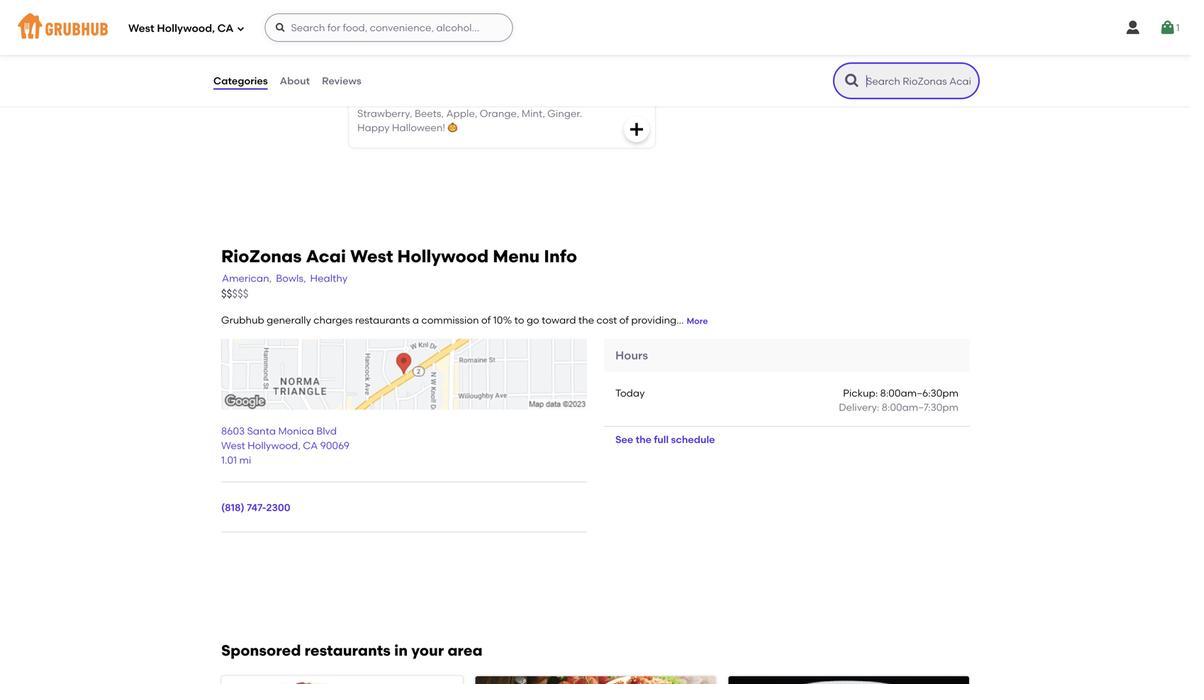 Task type: describe. For each thing, give the bounding box(es) containing it.
1 of from the left
[[482, 314, 491, 326]]

happy
[[358, 122, 390, 134]]

1 vertical spatial restaurants
[[305, 642, 391, 660]]

0 vertical spatial the
[[579, 314, 595, 326]]

acai
[[306, 246, 346, 267]]

,
[[298, 440, 301, 452]]

healthy button
[[310, 271, 348, 287]]

drinking blood is so outdated! ingredients: strawberry, beets, apple, orange, mint, ginger. happy halloween! 🎃
[[358, 93, 583, 134]]

(818) 747-2300 button
[[221, 501, 291, 515]]

blvd
[[317, 425, 337, 438]]

apple,
[[447, 107, 478, 120]]

sponsored
[[221, 642, 301, 660]]

ginger.
[[548, 107, 583, 120]]

8:00am–7:30pm
[[882, 402, 959, 414]]

your
[[412, 642, 444, 660]]

hollywood inside '8603 santa monica blvd west hollywood , ca 90069 1.01 mi'
[[248, 440, 298, 452]]

to
[[515, 314, 525, 326]]

american, bowls, healthy
[[222, 272, 348, 285]]

1
[[1177, 22, 1181, 34]]

so
[[439, 93, 450, 105]]

blood
[[400, 93, 427, 105]]

1.01
[[221, 454, 237, 466]]

90069
[[320, 440, 350, 452]]

halloween!
[[392, 122, 446, 134]]

main navigation navigation
[[0, 0, 1192, 55]]

Search RioZonas Acai West Hollywood search field
[[866, 74, 974, 88]]

ca inside main navigation navigation
[[218, 22, 234, 35]]

🎃
[[448, 122, 458, 134]]

1 button
[[1160, 15, 1181, 40]]

menu
[[493, 246, 540, 267]]

cost
[[597, 314, 617, 326]]

strawberry,
[[358, 107, 413, 120]]

search icon image
[[844, 72, 861, 89]]

see the full schedule
[[616, 434, 716, 446]]

drinking
[[358, 93, 397, 105]]

today
[[616, 387, 645, 399]]

more button
[[687, 315, 708, 328]]

beets,
[[415, 107, 444, 120]]

providing
[[632, 314, 677, 326]]

hours
[[616, 349, 649, 362]]

$$$$$
[[221, 288, 249, 300]]

(818) 747-2300
[[221, 502, 291, 514]]

mint,
[[522, 107, 545, 120]]

2 of from the left
[[620, 314, 629, 326]]

west hollywood, ca
[[128, 22, 234, 35]]

...
[[677, 314, 684, 326]]

reviews button
[[321, 55, 362, 106]]

santa
[[247, 425, 276, 438]]

schedule
[[672, 434, 716, 446]]

bowls,
[[276, 272, 306, 285]]

ihop logo image
[[222, 677, 463, 685]]

is
[[430, 93, 437, 105]]

2300
[[266, 502, 291, 514]]

pickup:
[[844, 387, 878, 399]]

see
[[616, 434, 634, 446]]

0 horizontal spatial svg image
[[237, 24, 245, 33]]

10%
[[494, 314, 512, 326]]

riozonas acai west hollywood menu info
[[221, 246, 578, 267]]

orange,
[[480, 107, 520, 120]]

the inside "button"
[[636, 434, 652, 446]]



Task type: locate. For each thing, give the bounding box(es) containing it.
west right acai
[[350, 246, 393, 267]]

info
[[544, 246, 578, 267]]

in
[[395, 642, 408, 660]]

mi
[[239, 454, 251, 466]]

grubhub
[[221, 314, 264, 326]]

ca right hollywood, at the left of the page
[[218, 22, 234, 35]]

categories button
[[213, 55, 269, 106]]

full
[[654, 434, 669, 446]]

1 horizontal spatial ca
[[303, 440, 318, 452]]

see the full schedule button
[[604, 427, 727, 453]]

go
[[527, 314, 540, 326]]

commission
[[422, 314, 479, 326]]

1 horizontal spatial hollywood
[[398, 246, 489, 267]]

1 vertical spatial hollywood
[[248, 440, 298, 452]]

american,
[[222, 272, 272, 285]]

wings n' stuff logo image
[[476, 677, 716, 685]]

hollywood
[[398, 246, 489, 267], [248, 440, 298, 452]]

1 horizontal spatial svg image
[[629, 121, 646, 138]]

1 horizontal spatial the
[[636, 434, 652, 446]]

laki ramen logo image
[[729, 677, 970, 685]]

sponsored restaurants in your area
[[221, 642, 483, 660]]

ca right the ,
[[303, 440, 318, 452]]

8603
[[221, 425, 245, 438]]

about button
[[279, 55, 311, 106]]

bowls, button
[[275, 271, 307, 287]]

8603 santa monica blvd west hollywood , ca 90069 1.01 mi
[[221, 425, 350, 466]]

more
[[687, 316, 708, 326]]

ingredients:
[[503, 93, 559, 105]]

0 horizontal spatial ca
[[218, 22, 234, 35]]

svg image inside 1 button
[[1160, 19, 1177, 36]]

oz
[[442, 73, 453, 85]]

grubhub generally charges restaurants a commission of 10% to go toward the cost of providing ... more
[[221, 314, 708, 326]]

outdated!
[[453, 93, 500, 105]]

0 horizontal spatial svg image
[[275, 22, 286, 33]]

the
[[579, 314, 595, 326], [636, 434, 652, 446]]

west left hollywood, at the left of the page
[[128, 22, 154, 35]]

about
[[280, 75, 310, 87]]

area
[[448, 642, 483, 660]]

1 vertical spatial west
[[350, 246, 393, 267]]

ca
[[218, 22, 234, 35], [303, 440, 318, 452]]

1 vertical spatial ca
[[303, 440, 318, 452]]

reviews
[[322, 75, 362, 87]]

of
[[482, 314, 491, 326], [620, 314, 629, 326]]

pickup: 8:00am–6:30pm delivery: 8:00am–7:30pm
[[839, 387, 959, 414]]

riozonas
[[221, 246, 302, 267]]

the left full at the bottom right of the page
[[636, 434, 652, 446]]

a
[[413, 314, 419, 326]]

Search for food, convenience, alcohol... search field
[[265, 13, 513, 42]]

west inside main navigation navigation
[[128, 22, 154, 35]]

vampire
[[358, 73, 399, 85]]

747-
[[247, 502, 266, 514]]

0 vertical spatial hollywood
[[398, 246, 489, 267]]

west inside '8603 santa monica blvd west hollywood , ca 90069 1.01 mi'
[[221, 440, 245, 452]]

svg image
[[1160, 19, 1177, 36], [237, 24, 245, 33]]

0 horizontal spatial west
[[128, 22, 154, 35]]

hollywood down santa
[[248, 440, 298, 452]]

0 vertical spatial restaurants
[[355, 314, 410, 326]]

toward
[[542, 314, 576, 326]]

generally
[[267, 314, 311, 326]]

hollywood,
[[157, 22, 215, 35]]

0 horizontal spatial of
[[482, 314, 491, 326]]

1 horizontal spatial of
[[620, 314, 629, 326]]

west down 8603
[[221, 440, 245, 452]]

0 vertical spatial west
[[128, 22, 154, 35]]

0 horizontal spatial hollywood
[[248, 440, 298, 452]]

healthy
[[310, 272, 348, 285]]

1 horizontal spatial svg image
[[1160, 19, 1177, 36]]

monica
[[278, 425, 314, 438]]

west
[[128, 22, 154, 35], [350, 246, 393, 267], [221, 440, 245, 452]]

16
[[430, 73, 440, 85]]

2 horizontal spatial west
[[350, 246, 393, 267]]

2 horizontal spatial svg image
[[1125, 19, 1142, 36]]

delivery:
[[839, 402, 880, 414]]

categories
[[214, 75, 268, 87]]

ca inside '8603 santa monica blvd west hollywood , ca 90069 1.01 mi'
[[303, 440, 318, 452]]

restaurants
[[355, 314, 410, 326], [305, 642, 391, 660]]

restaurants up ihop logo
[[305, 642, 391, 660]]

american, button
[[221, 271, 273, 287]]

1 horizontal spatial west
[[221, 440, 245, 452]]

2 vertical spatial west
[[221, 440, 245, 452]]

$$
[[221, 288, 232, 300]]

restaurants left a
[[355, 314, 410, 326]]

of left the 10%
[[482, 314, 491, 326]]

juice
[[401, 73, 428, 85]]

1 vertical spatial the
[[636, 434, 652, 446]]

svg image
[[1125, 19, 1142, 36], [275, 22, 286, 33], [629, 121, 646, 138]]

special
[[346, 30, 402, 48]]

charges
[[314, 314, 353, 326]]

0 horizontal spatial the
[[579, 314, 595, 326]]

of right cost at the top
[[620, 314, 629, 326]]

8:00am–6:30pm
[[881, 387, 959, 399]]

the left cost at the top
[[579, 314, 595, 326]]

hollywood up commission
[[398, 246, 489, 267]]

0 vertical spatial ca
[[218, 22, 234, 35]]

(818)
[[221, 502, 245, 514]]

vampire juice 16 oz
[[358, 73, 453, 85]]



Task type: vqa. For each thing, say whether or not it's contained in the screenshot.
bagel
no



